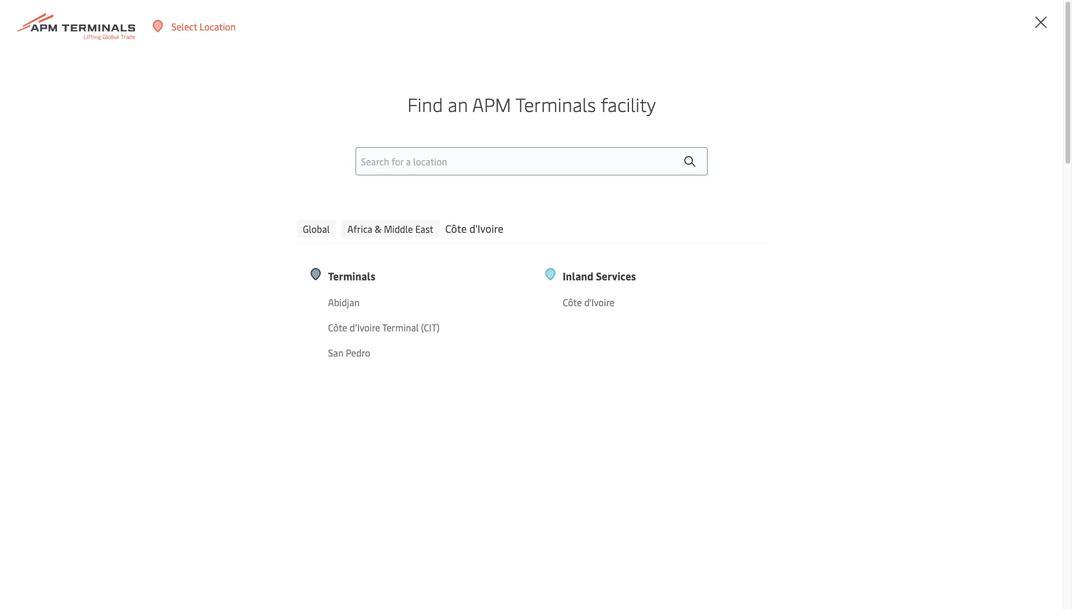 Task type: vqa. For each thing, say whether or not it's contained in the screenshot.
the topmost Terminals
yes



Task type: locate. For each thing, give the bounding box(es) containing it.
1 horizontal spatial côte d'ivoire
[[563, 296, 615, 309]]

the up the lift
[[318, 249, 332, 262]]

our left 64
[[200, 249, 213, 262]]

1 vertical spatial côte
[[563, 296, 582, 309]]

of left the responsibility.
[[387, 268, 396, 281]]

of right & on the left top
[[382, 230, 391, 243]]

find
[[408, 92, 443, 117]]

apm up 'achieve'
[[188, 211, 208, 224]]

constantly
[[252, 230, 296, 243]]

standard down on
[[347, 268, 385, 281]]

côte d'ivoire for côte d'ivoire link
[[563, 296, 615, 309]]

côte d'ivoire
[[445, 221, 504, 236], [563, 296, 615, 309]]

terminals
[[516, 92, 596, 117], [210, 211, 251, 224], [328, 269, 376, 284]]

of up net
[[188, 249, 197, 262]]

terminal
[[415, 211, 451, 224], [382, 321, 419, 334]]

at
[[506, 230, 514, 243]]

world's
[[360, 211, 392, 224]]

d'ivoire
[[470, 221, 504, 236], [585, 296, 615, 309]]

standard up on
[[342, 230, 380, 243]]

côte d'ivoire terminal (cit)
[[328, 321, 440, 334]]

will
[[512, 211, 526, 224], [280, 268, 295, 281]]

standard
[[342, 230, 380, 243], [347, 268, 385, 281]]

0 vertical spatial d'ivoire
[[470, 221, 504, 236]]

0 vertical spatial côte d'ivoire
[[445, 221, 504, 236]]

apm
[[472, 92, 512, 117], [188, 211, 208, 224]]

inland services
[[563, 269, 636, 284]]

0 vertical spatial terminals
[[516, 92, 596, 117]]

globe.
[[335, 249, 360, 262]]

0 horizontal spatial d'ivoire
[[470, 221, 504, 236]]

will right the we
[[280, 268, 295, 281]]

0 horizontal spatial côte
[[328, 321, 347, 334]]

find an apm terminals facility
[[408, 92, 656, 117]]

locations
[[246, 249, 284, 262]]

0 vertical spatial will
[[512, 211, 526, 224]]

&
[[375, 223, 382, 235]]

2040,
[[239, 268, 264, 281]]

apm right the an
[[472, 92, 512, 117]]

d'ivoire
[[350, 321, 380, 334]]

the right the lift
[[331, 268, 345, 281]]

1 vertical spatial by
[[227, 268, 237, 281]]

we
[[266, 268, 278, 281]]

1 vertical spatial standard
[[347, 268, 385, 281]]

terminal up customers'
[[415, 211, 451, 224]]

côte right east
[[445, 221, 467, 236]]

côte for côte d'ivoire button
[[445, 221, 467, 236]]

1 vertical spatial d'ivoire
[[585, 296, 615, 309]]

apm terminals is on a pathway to be the world's best terminal company. we will achieve this by constantly lifting the standard of our customers' experience at each of our 64 key locations around the globe. on our decarbonisation journey towards net zero  by 2040, we will also lift the standard of responsibility.
[[188, 211, 536, 281]]

africa & middle east
[[348, 223, 434, 235]]

by down key
[[227, 268, 237, 281]]

1 horizontal spatial terminals
[[328, 269, 376, 284]]

by
[[240, 230, 250, 243], [227, 268, 237, 281]]

an
[[448, 92, 468, 117]]

1 vertical spatial apm
[[188, 211, 208, 224]]

journey
[[462, 249, 493, 262]]

2 horizontal spatial côte
[[563, 296, 582, 309]]

1 horizontal spatial d'ivoire
[[585, 296, 615, 309]]

of
[[382, 230, 391, 243], [188, 249, 197, 262], [387, 268, 396, 281]]

1 vertical spatial côte d'ivoire
[[563, 296, 615, 309]]

0 horizontal spatial our
[[200, 249, 213, 262]]

a
[[275, 211, 280, 224]]

is
[[253, 211, 260, 224]]

d'ivoire down inland services
[[585, 296, 615, 309]]

the
[[344, 211, 358, 224], [326, 230, 340, 243], [318, 249, 332, 262], [331, 268, 345, 281]]

d'ivoire left at at the top of page
[[470, 221, 504, 236]]

0 horizontal spatial will
[[280, 268, 295, 281]]

côte
[[445, 221, 467, 236], [563, 296, 582, 309], [328, 321, 347, 334]]

côte up the san
[[328, 321, 347, 334]]

our down "best"
[[393, 230, 407, 243]]

1 horizontal spatial côte
[[445, 221, 467, 236]]

0 vertical spatial terminal
[[415, 211, 451, 224]]

lifting
[[299, 230, 324, 243]]

2 vertical spatial côte
[[328, 321, 347, 334]]

1 vertical spatial terminal
[[382, 321, 419, 334]]

côte down inland
[[563, 296, 582, 309]]

2 horizontal spatial our
[[393, 230, 407, 243]]

this
[[222, 230, 237, 243]]

2 horizontal spatial terminals
[[516, 92, 596, 117]]

abidjan
[[328, 296, 360, 309]]

we
[[496, 211, 509, 224]]

côte for côte d'ivoire terminal (cit) link
[[328, 321, 347, 334]]

d'ivoire inside button
[[470, 221, 504, 236]]

Search for a location search field
[[356, 147, 708, 176]]

global button
[[297, 220, 336, 238]]

0 horizontal spatial terminals
[[210, 211, 251, 224]]

1 vertical spatial terminals
[[210, 211, 251, 224]]

lifting
[[188, 143, 285, 189]]

to
[[320, 211, 329, 224]]

company.
[[453, 211, 494, 224]]

0 horizontal spatial côte d'ivoire
[[445, 221, 504, 236]]

0 horizontal spatial by
[[227, 268, 237, 281]]

on
[[362, 249, 374, 262]]

africa & middle east button
[[342, 220, 440, 238]]

terminal down abidjan link
[[382, 321, 419, 334]]

côte inside button
[[445, 221, 467, 236]]

by right this on the top left
[[240, 230, 250, 243]]

our
[[393, 230, 407, 243], [200, 249, 213, 262], [376, 249, 390, 262]]

1 horizontal spatial by
[[240, 230, 250, 243]]

san pedro
[[328, 346, 371, 359]]

apm inside apm terminals is on a pathway to be the world's best terminal company. we will achieve this by constantly lifting the standard of our customers' experience at each of our 64 key locations around the globe. on our decarbonisation journey towards net zero  by 2040, we will also lift the standard of responsibility.
[[188, 211, 208, 224]]

1 horizontal spatial apm
[[472, 92, 512, 117]]

côte d'ivoire button
[[445, 220, 504, 238]]

0 vertical spatial by
[[240, 230, 250, 243]]

côte d'ivoire up journey
[[445, 221, 504, 236]]

will right we on the top left of the page
[[512, 211, 526, 224]]

terminal inside apm terminals is on a pathway to be the world's best terminal company. we will achieve this by constantly lifting the standard of our customers' experience at each of our 64 key locations around the globe. on our decarbonisation journey towards net zero  by 2040, we will also lift the standard of responsibility.
[[415, 211, 451, 224]]

each
[[516, 230, 536, 243]]

0 vertical spatial côte
[[445, 221, 467, 236]]

2 vertical spatial of
[[387, 268, 396, 281]]

1 vertical spatial of
[[188, 249, 197, 262]]

0 horizontal spatial apm
[[188, 211, 208, 224]]

côte d'ivoire down inland
[[563, 296, 615, 309]]

our right on
[[376, 249, 390, 262]]

1 horizontal spatial will
[[512, 211, 526, 224]]



Task type: describe. For each thing, give the bounding box(es) containing it.
be
[[331, 211, 342, 224]]

location
[[200, 20, 236, 33]]

services
[[596, 269, 636, 284]]

achieve
[[188, 230, 220, 243]]

pathway
[[282, 211, 318, 224]]

responsibility.
[[398, 268, 456, 281]]

select
[[171, 20, 197, 33]]

experience
[[458, 230, 503, 243]]

terminal inside côte d'ivoire terminal (cit) link
[[382, 321, 419, 334]]

the down be
[[326, 230, 340, 243]]

abidjan link
[[328, 295, 501, 310]]

africa
[[348, 223, 373, 235]]

global
[[303, 223, 330, 235]]

côte d'ivoire terminal (cit) link
[[328, 321, 501, 335]]

on
[[262, 211, 273, 224]]

64
[[216, 249, 227, 262]]

best
[[394, 211, 413, 224]]

net
[[188, 268, 202, 281]]

lift
[[316, 268, 329, 281]]

decarbonisation
[[392, 249, 460, 262]]

1 horizontal spatial our
[[376, 249, 390, 262]]

pedro
[[346, 346, 371, 359]]

terminals inside apm terminals is on a pathway to be the world's best terminal company. we will achieve this by constantly lifting the standard of our customers' experience at each of our 64 key locations around the globe. on our decarbonisation journey towards net zero  by 2040, we will also lift the standard of responsibility.
[[210, 211, 251, 224]]

east
[[415, 223, 434, 235]]

1 vertical spatial will
[[280, 268, 295, 281]]

lifting standards
[[188, 143, 443, 189]]

towards
[[496, 249, 530, 262]]

standards
[[294, 143, 443, 189]]

middle
[[384, 223, 413, 235]]

customers'
[[410, 230, 456, 243]]

key
[[229, 249, 243, 262]]

d'ivoire for côte d'ivoire button
[[470, 221, 504, 236]]

facility
[[601, 92, 656, 117]]

0 vertical spatial standard
[[342, 230, 380, 243]]

2 vertical spatial terminals
[[328, 269, 376, 284]]

select location
[[171, 20, 236, 33]]

around
[[286, 249, 316, 262]]

also
[[297, 268, 314, 281]]

d'ivoire for côte d'ivoire link
[[585, 296, 615, 309]]

(cit)
[[421, 321, 440, 334]]

côte d'ivoire link
[[563, 295, 736, 310]]

the right be
[[344, 211, 358, 224]]

san pedro link
[[328, 346, 501, 360]]

0 vertical spatial apm
[[472, 92, 512, 117]]

inland
[[563, 269, 594, 284]]

côte for côte d'ivoire link
[[563, 296, 582, 309]]

san
[[328, 346, 344, 359]]

0 vertical spatial of
[[382, 230, 391, 243]]

côte d'ivoire for côte d'ivoire button
[[445, 221, 504, 236]]



